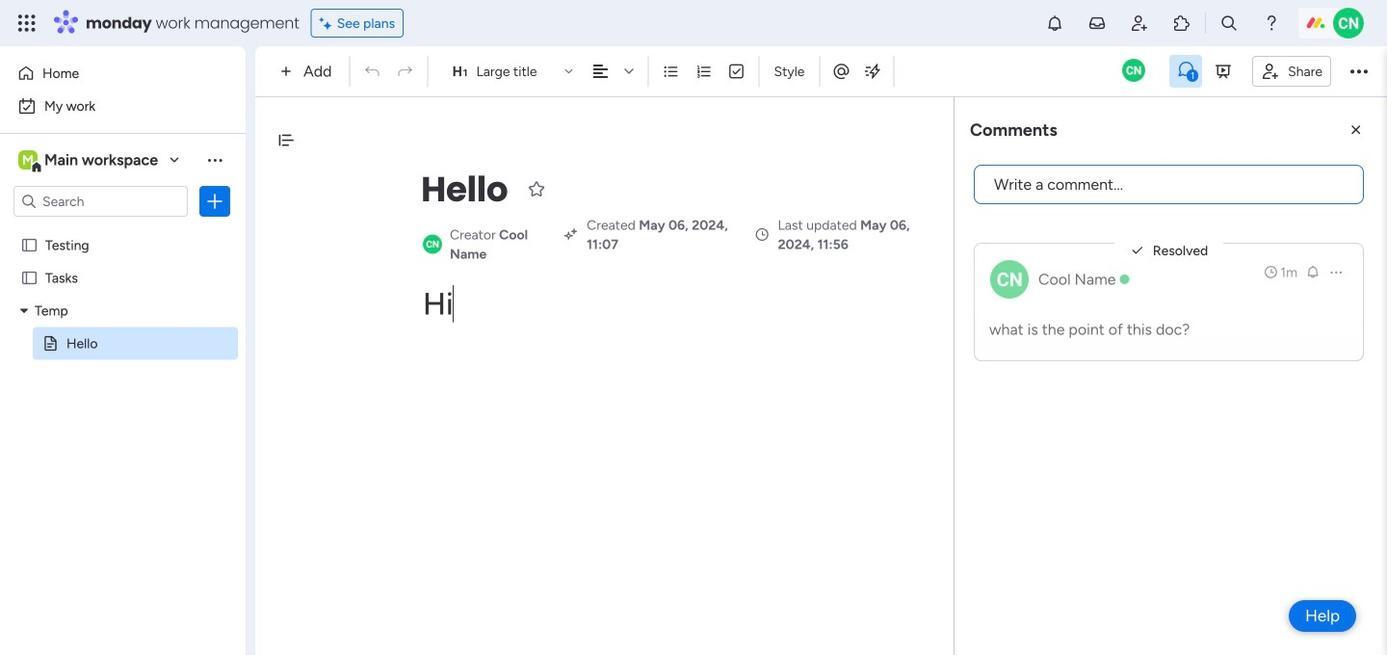 Task type: locate. For each thing, give the bounding box(es) containing it.
0 vertical spatial public board image
[[20, 236, 39, 254]]

notifications image
[[1045, 13, 1065, 33]]

workspace image
[[18, 149, 38, 171]]

mention image
[[832, 61, 851, 81]]

public board image
[[20, 236, 39, 254], [20, 269, 39, 287]]

help image
[[1262, 13, 1281, 33]]

dynamic values image
[[863, 62, 882, 81]]

search everything image
[[1220, 13, 1239, 33]]

list box
[[0, 225, 246, 620]]

caret down image
[[20, 304, 28, 317]]

see plans image
[[320, 12, 337, 34]]

0 vertical spatial option
[[12, 58, 234, 89]]

monday marketplace image
[[1173, 13, 1192, 33]]

v2 ellipsis image
[[1351, 59, 1368, 84]]

1 vertical spatial public board image
[[20, 269, 39, 287]]

cool name image
[[1333, 8, 1364, 39]]

2 vertical spatial option
[[0, 228, 246, 232]]

checklist image
[[728, 63, 745, 80]]

None field
[[416, 164, 513, 214]]

button padding image
[[1347, 120, 1366, 140]]

numbered list image
[[695, 63, 712, 80]]

option
[[12, 58, 234, 89], [12, 91, 234, 121], [0, 228, 246, 232]]



Task type: vqa. For each thing, say whether or not it's contained in the screenshot.
left Public board image
yes



Task type: describe. For each thing, give the bounding box(es) containing it.
options image
[[205, 192, 224, 211]]

board activity image
[[1123, 59, 1146, 82]]

public board image
[[41, 334, 60, 353]]

select product image
[[17, 13, 37, 33]]

invite members image
[[1130, 13, 1149, 33]]

2 public board image from the top
[[20, 269, 39, 287]]

Search in workspace field
[[40, 190, 161, 212]]

1 vertical spatial option
[[12, 91, 234, 121]]

reminder image
[[1306, 264, 1321, 279]]

options image
[[1329, 264, 1344, 280]]

add to favorites image
[[527, 179, 546, 198]]

1 public board image from the top
[[20, 236, 39, 254]]

workspace selection element
[[18, 148, 161, 173]]

update feed image
[[1088, 13, 1107, 33]]

bulleted list image
[[662, 63, 680, 80]]

workspace options image
[[205, 150, 224, 169]]



